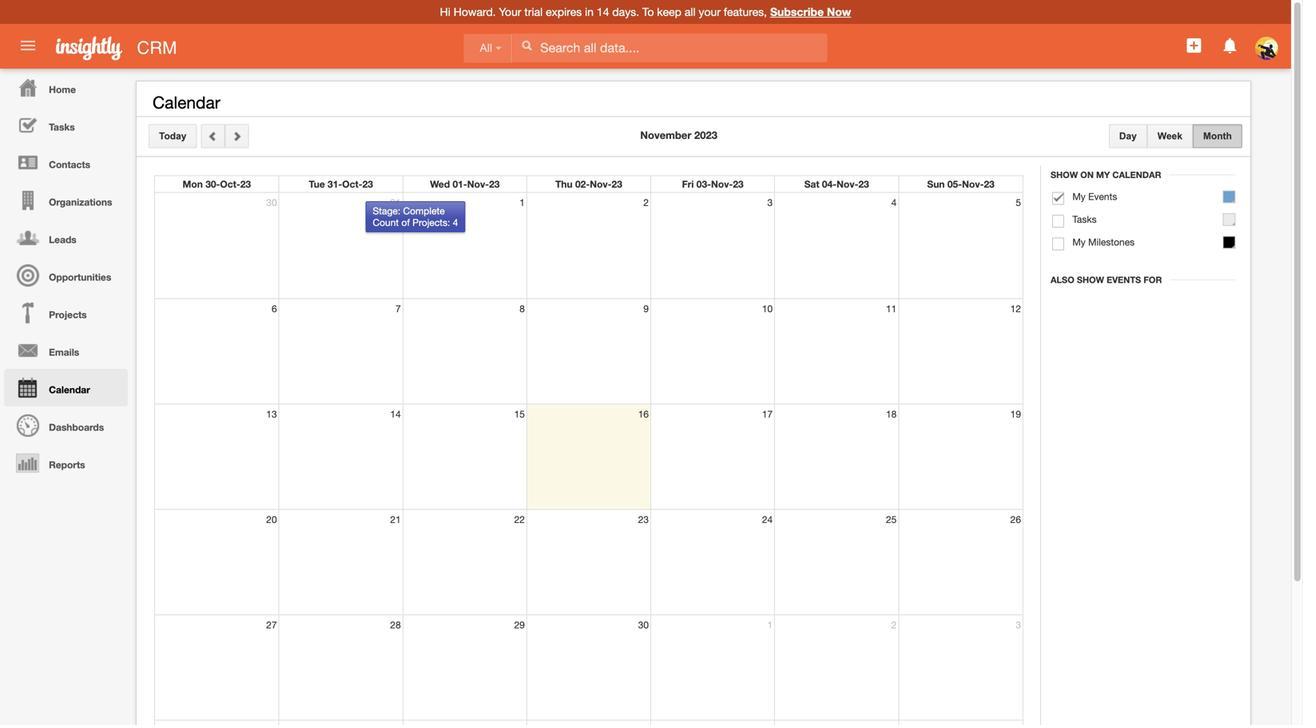 Task type: vqa. For each thing, say whether or not it's contained in the screenshot.
the bottommost 15-Nov-23 CELL
no



Task type: locate. For each thing, give the bounding box(es) containing it.
my milestones
[[1073, 237, 1135, 248]]

subscribe now link
[[770, 5, 851, 18]]

calendar up today
[[153, 93, 220, 112]]

23 for wed 01-nov-23
[[489, 179, 500, 190]]

projects
[[49, 309, 87, 320]]

01-
[[453, 179, 467, 190]]

1 horizontal spatial tasks
[[1073, 214, 1097, 225]]

nov- right thu
[[590, 179, 612, 190]]

tasks up contacts link
[[49, 121, 75, 133]]

count
[[373, 217, 399, 228]]

events left "for"
[[1107, 275, 1141, 285]]

my right on
[[1096, 170, 1110, 180]]

0 horizontal spatial 1
[[520, 197, 525, 208]]

calendar up the dashboards link
[[49, 384, 90, 396]]

show right also
[[1077, 275, 1104, 285]]

nov- right sun
[[962, 179, 984, 190]]

1 horizontal spatial oct-
[[342, 179, 362, 190]]

my right my events 'option'
[[1073, 191, 1086, 202]]

23 for sun 05-nov-23
[[984, 179, 995, 190]]

0 vertical spatial 4
[[891, 197, 897, 208]]

tasks
[[49, 121, 75, 133], [1073, 214, 1097, 225]]

0 horizontal spatial 30
[[266, 197, 277, 208]]

all
[[480, 42, 492, 54]]

2
[[644, 197, 649, 208], [891, 620, 897, 631]]

thu 02-nov-23
[[555, 179, 622, 190]]

0 vertical spatial tasks
[[49, 121, 75, 133]]

oct-
[[220, 179, 240, 190], [342, 179, 362, 190]]

10
[[762, 303, 773, 314]]

opportunities link
[[4, 256, 128, 294]]

02-
[[575, 179, 590, 190]]

fri 03-nov-23
[[682, 179, 744, 190]]

1 vertical spatial 1
[[767, 620, 773, 631]]

my right my milestones checkbox
[[1073, 237, 1086, 248]]

1 horizontal spatial 2
[[891, 620, 897, 631]]

contacts link
[[4, 144, 128, 181]]

2 nov- from the left
[[590, 179, 612, 190]]

expires
[[546, 5, 582, 18]]

1 horizontal spatial 30
[[638, 620, 649, 631]]

0 vertical spatial my
[[1096, 170, 1110, 180]]

nov- for 04-
[[837, 179, 859, 190]]

leads link
[[4, 219, 128, 256]]

14
[[597, 5, 609, 18], [390, 409, 401, 420]]

1 nov- from the left
[[467, 179, 489, 190]]

0 vertical spatial show
[[1051, 170, 1078, 180]]

oct- right mon
[[220, 179, 240, 190]]

1 horizontal spatial 4
[[891, 197, 897, 208]]

crm
[[137, 38, 177, 58]]

1 horizontal spatial 14
[[597, 5, 609, 18]]

0 horizontal spatial calendar
[[49, 384, 90, 396]]

1 vertical spatial my
[[1073, 191, 1086, 202]]

5
[[1016, 197, 1021, 208]]

mon 30-oct-23
[[183, 179, 251, 190]]

4 nov- from the left
[[837, 179, 859, 190]]

1 vertical spatial events
[[1107, 275, 1141, 285]]

23 for sat 04-nov-23
[[859, 179, 869, 190]]

stage: complete count of projects: 4
[[373, 205, 458, 228]]

tue 31-oct-23
[[309, 179, 373, 190]]

next image
[[231, 131, 242, 142]]

week button
[[1147, 124, 1193, 148]]

nov- for 03-
[[711, 179, 733, 190]]

nov-
[[467, 179, 489, 190], [590, 179, 612, 190], [711, 179, 733, 190], [837, 179, 859, 190], [962, 179, 984, 190]]

my
[[1096, 170, 1110, 180], [1073, 191, 1086, 202], [1073, 237, 1086, 248]]

days.
[[612, 5, 639, 18]]

0 horizontal spatial tasks
[[49, 121, 75, 133]]

my for my events
[[1073, 191, 1086, 202]]

subscribe
[[770, 5, 824, 18]]

My Events checkbox
[[1052, 192, 1064, 205]]

show on my calendar
[[1051, 170, 1161, 180]]

on
[[1080, 170, 1094, 180]]

show
[[1051, 170, 1078, 180], [1077, 275, 1104, 285]]

17
[[762, 409, 773, 420]]

organizations link
[[4, 181, 128, 219]]

wed 01-nov-23
[[430, 179, 500, 190]]

today button
[[149, 124, 197, 148]]

reports link
[[4, 444, 128, 482]]

nov- right wed
[[467, 179, 489, 190]]

events down show on my calendar
[[1088, 191, 1117, 202]]

11
[[886, 303, 897, 314]]

1 vertical spatial 3
[[1016, 620, 1021, 631]]

of
[[402, 217, 410, 228]]

tasks down my events
[[1073, 214, 1097, 225]]

keep
[[657, 5, 682, 18]]

show left on
[[1051, 170, 1078, 180]]

5 nov- from the left
[[962, 179, 984, 190]]

Search all data.... text field
[[512, 33, 827, 62]]

0 horizontal spatial 3
[[767, 197, 773, 208]]

1 horizontal spatial 1
[[767, 620, 773, 631]]

hi howard. your trial expires in 14 days. to keep all your features, subscribe now
[[440, 5, 851, 18]]

projects:
[[413, 217, 450, 228]]

nov- right sat on the right
[[837, 179, 859, 190]]

30
[[266, 197, 277, 208], [638, 620, 649, 631]]

howard.
[[454, 5, 496, 18]]

navigation
[[0, 69, 128, 482]]

2 vertical spatial my
[[1073, 237, 1086, 248]]

1 vertical spatial 30
[[638, 620, 649, 631]]

0 horizontal spatial 4
[[453, 217, 458, 228]]

3 nov- from the left
[[711, 179, 733, 190]]

notifications image
[[1221, 36, 1240, 55]]

0 vertical spatial 14
[[597, 5, 609, 18]]

my events
[[1073, 191, 1117, 202]]

stage:
[[373, 205, 400, 217]]

nov- for 01-
[[467, 179, 489, 190]]

12
[[1010, 303, 1021, 314]]

9
[[644, 303, 649, 314]]

all
[[685, 5, 696, 18]]

0 horizontal spatial 14
[[390, 409, 401, 420]]

20
[[266, 514, 277, 525]]

oct- right tue
[[342, 179, 362, 190]]

4
[[891, 197, 897, 208], [453, 217, 458, 228]]

2 oct- from the left
[[342, 179, 362, 190]]

sat 04-nov-23
[[804, 179, 869, 190]]

23
[[240, 179, 251, 190], [362, 179, 373, 190], [489, 179, 500, 190], [612, 179, 622, 190], [733, 179, 744, 190], [859, 179, 869, 190], [984, 179, 995, 190], [638, 514, 649, 525]]

nov- for 02-
[[590, 179, 612, 190]]

november
[[640, 129, 691, 141]]

30-
[[206, 179, 220, 190]]

complete
[[403, 205, 445, 217]]

1 vertical spatial calendar
[[1113, 170, 1161, 180]]

31
[[390, 197, 401, 208]]

0 horizontal spatial 2
[[644, 197, 649, 208]]

25
[[886, 514, 897, 525]]

6
[[272, 303, 277, 314]]

0 horizontal spatial oct-
[[220, 179, 240, 190]]

projects link
[[4, 294, 128, 332]]

2 vertical spatial calendar
[[49, 384, 90, 396]]

trial
[[524, 5, 543, 18]]

0 vertical spatial 3
[[767, 197, 773, 208]]

1 vertical spatial 14
[[390, 409, 401, 420]]

1 vertical spatial 4
[[453, 217, 458, 228]]

3
[[767, 197, 773, 208], [1016, 620, 1021, 631]]

1
[[520, 197, 525, 208], [767, 620, 773, 631]]

03-
[[697, 179, 711, 190]]

1 oct- from the left
[[220, 179, 240, 190]]

in
[[585, 5, 594, 18]]

1 horizontal spatial calendar
[[153, 93, 220, 112]]

13
[[266, 409, 277, 420]]

nov- for 05-
[[962, 179, 984, 190]]

8
[[520, 303, 525, 314]]

28
[[390, 620, 401, 631]]

calendar
[[153, 93, 220, 112], [1113, 170, 1161, 180], [49, 384, 90, 396]]

calendar down day button
[[1113, 170, 1161, 180]]

events
[[1088, 191, 1117, 202], [1107, 275, 1141, 285]]

nov- right fri
[[711, 179, 733, 190]]

21
[[390, 514, 401, 525]]

0 vertical spatial calendar
[[153, 93, 220, 112]]

23 for fri 03-nov-23
[[733, 179, 744, 190]]

wed
[[430, 179, 450, 190]]

2 horizontal spatial calendar
[[1113, 170, 1161, 180]]

your
[[499, 5, 521, 18]]



Task type: describe. For each thing, give the bounding box(es) containing it.
16
[[638, 409, 649, 420]]

day
[[1119, 131, 1137, 141]]

also show events for
[[1051, 275, 1162, 285]]

2023
[[694, 129, 717, 141]]

today
[[159, 131, 187, 141]]

sun
[[927, 179, 945, 190]]

home link
[[4, 69, 128, 106]]

reports
[[49, 459, 85, 471]]

4 inside stage: complete count of projects: 4
[[453, 217, 458, 228]]

05-
[[948, 179, 962, 190]]

calendar link
[[4, 369, 128, 407]]

month
[[1203, 131, 1232, 141]]

27
[[266, 620, 277, 631]]

0 vertical spatial events
[[1088, 191, 1117, 202]]

dashboards
[[49, 422, 104, 433]]

18
[[886, 409, 897, 420]]

29
[[514, 620, 525, 631]]

23 for mon 30-oct-23
[[240, 179, 251, 190]]

sat
[[804, 179, 819, 190]]

organizations
[[49, 197, 112, 208]]

emails link
[[4, 332, 128, 369]]

7
[[396, 303, 401, 314]]

white image
[[521, 40, 532, 51]]

leads
[[49, 234, 76, 245]]

Tasks checkbox
[[1052, 215, 1064, 228]]

my for my milestones
[[1073, 237, 1086, 248]]

26
[[1010, 514, 1021, 525]]

0 vertical spatial 30
[[266, 197, 277, 208]]

1 vertical spatial show
[[1077, 275, 1104, 285]]

hi
[[440, 5, 451, 18]]

My Milestones checkbox
[[1052, 238, 1064, 250]]

22
[[514, 514, 525, 525]]

oct- for 30-
[[220, 179, 240, 190]]

thu
[[555, 179, 573, 190]]

for
[[1144, 275, 1162, 285]]

23 for thu 02-nov-23
[[612, 179, 622, 190]]

sun 05-nov-23
[[927, 179, 995, 190]]

features,
[[724, 5, 767, 18]]

31-
[[328, 179, 342, 190]]

0 vertical spatial 2
[[644, 197, 649, 208]]

1 vertical spatial tasks
[[1073, 214, 1097, 225]]

dashboards link
[[4, 407, 128, 444]]

navigation containing home
[[0, 69, 128, 482]]

to
[[642, 5, 654, 18]]

month button
[[1193, 124, 1242, 148]]

mon
[[183, 179, 203, 190]]

19
[[1010, 409, 1021, 420]]

23 for tue 31-oct-23
[[362, 179, 373, 190]]

november 2023
[[640, 129, 717, 141]]

emails
[[49, 347, 79, 358]]

tasks inside navigation
[[49, 121, 75, 133]]

milestones
[[1088, 237, 1135, 248]]

tue
[[309, 179, 325, 190]]

contacts
[[49, 159, 90, 170]]

previous image
[[207, 131, 218, 142]]

your
[[699, 5, 721, 18]]

1 horizontal spatial 3
[[1016, 620, 1021, 631]]

1 vertical spatial 2
[[891, 620, 897, 631]]

15
[[514, 409, 525, 420]]

0 vertical spatial 1
[[520, 197, 525, 208]]

tasks link
[[4, 106, 128, 144]]

also
[[1051, 275, 1074, 285]]

calendar inside 'link'
[[49, 384, 90, 396]]

all link
[[464, 34, 512, 63]]

week
[[1158, 131, 1183, 141]]

day button
[[1109, 124, 1147, 148]]

now
[[827, 5, 851, 18]]

home
[[49, 84, 76, 95]]

24
[[762, 514, 773, 525]]

oct- for 31-
[[342, 179, 362, 190]]



